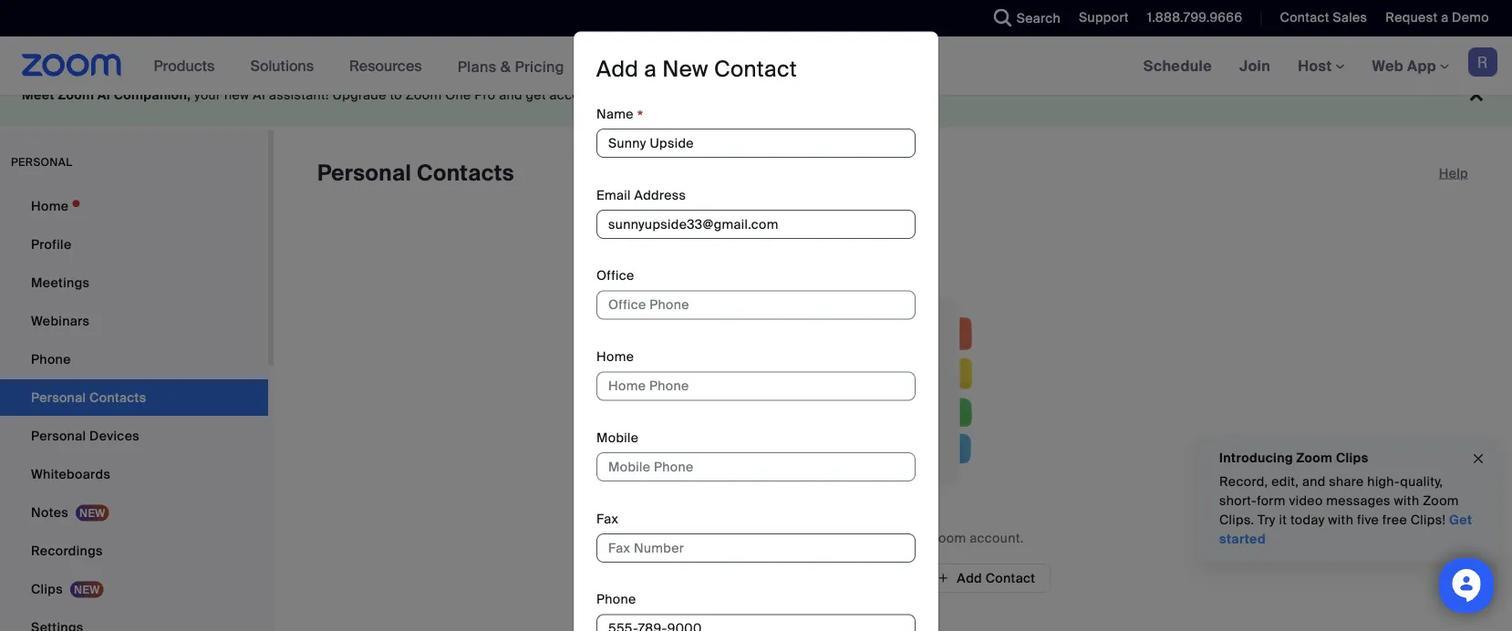 Task type: describe. For each thing, give the bounding box(es) containing it.
add for add contact
[[957, 570, 982, 586]]

contact inside dialog
[[714, 55, 797, 83]]

video
[[1289, 493, 1323, 509]]

phone link
[[0, 341, 268, 378]]

join
[[1240, 56, 1271, 75]]

3 ai from the left
[[613, 87, 626, 104]]

*
[[637, 106, 644, 127]]

Mobile text field
[[597, 452, 916, 482]]

request a demo
[[1386, 9, 1489, 26]]

Phone text field
[[597, 614, 916, 631]]

plans
[[458, 57, 497, 76]]

it
[[1279, 512, 1287, 529]]

try
[[1258, 512, 1276, 529]]

get started
[[1219, 512, 1472, 548]]

1 horizontal spatial to
[[598, 87, 610, 104]]

devices
[[89, 427, 140, 444]]

home inside add a new contact dialog
[[597, 348, 634, 365]]

additional
[[740, 87, 801, 104]]

personal devices link
[[0, 418, 268, 454]]

no contacts added to your zoom account.
[[762, 529, 1024, 546]]

help
[[1439, 165, 1469, 182]]

form
[[1257, 493, 1286, 509]]

1 horizontal spatial clips
[[1336, 449, 1369, 466]]

clips.
[[1219, 512, 1254, 529]]

1 ai from the left
[[97, 87, 110, 104]]

contact sales
[[1280, 9, 1368, 26]]

upgrade today link
[[839, 87, 933, 104]]

contact sales link up join
[[1266, 0, 1372, 36]]

file
[[877, 570, 900, 586]]

phone inside "link"
[[31, 351, 71, 368]]

add for add a new contact
[[597, 55, 639, 83]]

free
[[1383, 512, 1407, 529]]

clips!
[[1411, 512, 1446, 529]]

contact sales link up meetings navigation
[[1280, 9, 1368, 26]]

today inside meet zoom ai companion, footer
[[897, 87, 933, 104]]

cost.
[[805, 87, 835, 104]]

support
[[1079, 9, 1129, 26]]

1 horizontal spatial with
[[1394, 493, 1420, 509]]

demo
[[1452, 9, 1489, 26]]

whiteboards link
[[0, 456, 268, 493]]

&
[[500, 57, 511, 76]]

a for request
[[1441, 9, 1449, 26]]

no
[[720, 87, 736, 104]]

a for add
[[644, 55, 657, 83]]

short-
[[1219, 493, 1257, 509]]

clips inside personal menu "menu"
[[31, 581, 63, 597]]

notes link
[[0, 494, 268, 531]]

companion
[[630, 87, 702, 104]]

import from csv file button
[[735, 564, 914, 593]]

2 horizontal spatial contact
[[1280, 9, 1330, 26]]

personal for personal contacts
[[317, 159, 411, 187]]

share
[[1329, 473, 1364, 490]]

office
[[597, 267, 634, 284]]

at
[[705, 87, 717, 104]]

personal for personal devices
[[31, 427, 86, 444]]

access
[[550, 87, 594, 104]]

add contact
[[957, 570, 1036, 586]]

no
[[762, 529, 780, 546]]

new
[[662, 55, 709, 83]]

zoom up add image
[[930, 529, 966, 546]]

plans & pricing
[[458, 57, 565, 76]]

contacts
[[417, 159, 514, 187]]

fax
[[597, 510, 619, 527]]

introducing
[[1219, 449, 1293, 466]]

meet zoom ai companion, footer
[[0, 64, 1512, 127]]

meetings
[[31, 274, 90, 291]]

assistant!
[[269, 87, 329, 104]]

meet zoom ai companion, your new ai assistant! upgrade to zoom one pro and get access to ai companion at no additional cost. upgrade today
[[22, 87, 933, 104]]

webinars
[[31, 312, 90, 329]]

name *
[[597, 105, 644, 127]]

schedule link
[[1130, 36, 1226, 95]]

contact inside 'button'
[[986, 570, 1036, 586]]

profile
[[31, 236, 72, 253]]

get started link
[[1219, 512, 1472, 548]]

mobile
[[597, 429, 639, 446]]

zoom logo image
[[22, 54, 122, 77]]

zoom inside the record, edit, and share high-quality, short-form video messages with zoom clips. try it today with five free clips!
[[1423, 493, 1459, 509]]

and inside the record, edit, and share high-quality, short-form video messages with zoom clips. try it today with five free clips!
[[1302, 473, 1326, 490]]

introducing zoom clips
[[1219, 449, 1369, 466]]

1 upgrade from the left
[[332, 87, 386, 104]]



Task type: locate. For each thing, give the bounding box(es) containing it.
0 vertical spatial a
[[1441, 9, 1449, 26]]

0 horizontal spatial today
[[897, 87, 933, 104]]

get
[[1449, 512, 1472, 529]]

0 horizontal spatial personal
[[31, 427, 86, 444]]

banner
[[0, 36, 1512, 96]]

2 horizontal spatial to
[[884, 529, 897, 546]]

your inside meet zoom ai companion, footer
[[194, 87, 221, 104]]

contact sales link
[[1266, 0, 1372, 36], [1280, 9, 1368, 26]]

zoom up 'clips!'
[[1423, 493, 1459, 509]]

1 vertical spatial clips
[[31, 581, 63, 597]]

1 horizontal spatial your
[[900, 529, 927, 546]]

0 horizontal spatial upgrade
[[332, 87, 386, 104]]

home
[[31, 197, 69, 214], [597, 348, 634, 365]]

Email Address text field
[[597, 210, 916, 239]]

1 vertical spatial your
[[900, 529, 927, 546]]

0 vertical spatial today
[[897, 87, 933, 104]]

phone inside add a new contact dialog
[[597, 591, 636, 608]]

0 horizontal spatial add
[[597, 55, 639, 83]]

clips up share
[[1336, 449, 1369, 466]]

name
[[597, 105, 634, 122]]

0 vertical spatial personal
[[317, 159, 411, 187]]

1 vertical spatial and
[[1302, 473, 1326, 490]]

0 horizontal spatial your
[[194, 87, 221, 104]]

0 horizontal spatial to
[[390, 87, 402, 104]]

record,
[[1219, 473, 1268, 490]]

2 vertical spatial contact
[[986, 570, 1036, 586]]

your for to
[[900, 529, 927, 546]]

a inside dialog
[[644, 55, 657, 83]]

personal menu menu
[[0, 188, 268, 631]]

profile link
[[0, 226, 268, 263]]

1 vertical spatial a
[[644, 55, 657, 83]]

0 vertical spatial with
[[1394, 493, 1420, 509]]

1 vertical spatial phone
[[597, 591, 636, 608]]

add inside 'button'
[[957, 570, 982, 586]]

webinars link
[[0, 303, 268, 339]]

phone
[[31, 351, 71, 368], [597, 591, 636, 608]]

1 vertical spatial home
[[597, 348, 634, 365]]

support link
[[1065, 0, 1134, 36], [1079, 9, 1129, 26]]

0 vertical spatial phone
[[31, 351, 71, 368]]

meetings navigation
[[1130, 36, 1512, 96]]

personal
[[11, 155, 72, 169]]

contact left "sales"
[[1280, 9, 1330, 26]]

1 horizontal spatial and
[[1302, 473, 1326, 490]]

email address
[[597, 186, 686, 203]]

import from csv file
[[770, 570, 900, 586]]

phone down fax
[[597, 591, 636, 608]]

upgrade right 'cost.'
[[839, 87, 894, 104]]

add a new contact dialog
[[574, 32, 939, 631]]

0 horizontal spatial ai
[[97, 87, 110, 104]]

your left the new
[[194, 87, 221, 104]]

1 vertical spatial personal
[[31, 427, 86, 444]]

0 vertical spatial add
[[597, 55, 639, 83]]

1 horizontal spatial personal
[[317, 159, 411, 187]]

add a new contact
[[597, 55, 797, 83]]

and left get
[[499, 87, 522, 104]]

csv
[[847, 570, 874, 586]]

1.888.799.9666
[[1147, 9, 1243, 26]]

1 vertical spatial today
[[1291, 512, 1325, 529]]

0 vertical spatial contact
[[1280, 9, 1330, 26]]

five
[[1357, 512, 1379, 529]]

notes
[[31, 504, 68, 521]]

Fax text field
[[597, 533, 916, 563]]

personal contacts
[[317, 159, 514, 187]]

and up video
[[1302, 473, 1326, 490]]

to up name
[[598, 87, 610, 104]]

record, edit, and share high-quality, short-form video messages with zoom clips. try it today with five free clips!
[[1219, 473, 1459, 529]]

1 vertical spatial add
[[957, 570, 982, 586]]

zoom up edit,
[[1297, 449, 1333, 466]]

to
[[390, 87, 402, 104], [598, 87, 610, 104], [884, 529, 897, 546]]

1 horizontal spatial ai
[[253, 87, 266, 104]]

1 horizontal spatial home
[[597, 348, 634, 365]]

contact
[[1280, 9, 1330, 26], [714, 55, 797, 83], [986, 570, 1036, 586]]

First and Last Name text field
[[597, 129, 916, 158]]

clips down recordings
[[31, 581, 63, 597]]

meetings link
[[0, 265, 268, 301]]

zoom down zoom logo
[[58, 87, 94, 104]]

upgrade right assistant!
[[332, 87, 386, 104]]

get
[[526, 87, 546, 104]]

product information navigation
[[140, 36, 578, 96]]

recordings link
[[0, 533, 268, 569]]

2 upgrade from the left
[[839, 87, 894, 104]]

help link
[[1439, 159, 1469, 188]]

0 vertical spatial home
[[31, 197, 69, 214]]

zoom
[[58, 87, 94, 104], [406, 87, 442, 104], [1297, 449, 1333, 466], [1423, 493, 1459, 509], [930, 529, 966, 546]]

recordings
[[31, 542, 103, 559]]

pricing
[[515, 57, 565, 76]]

a
[[1441, 9, 1449, 26], [644, 55, 657, 83]]

request a demo link
[[1372, 0, 1512, 36], [1386, 9, 1489, 26]]

2 horizontal spatial ai
[[613, 87, 626, 104]]

1 horizontal spatial today
[[1291, 512, 1325, 529]]

1 horizontal spatial add
[[957, 570, 982, 586]]

0 horizontal spatial contact
[[714, 55, 797, 83]]

0 horizontal spatial with
[[1328, 512, 1354, 529]]

a up companion
[[644, 55, 657, 83]]

close image
[[1471, 449, 1486, 469]]

to left one
[[390, 87, 402, 104]]

email
[[597, 186, 631, 203]]

with up free
[[1394, 493, 1420, 509]]

to right added in the right bottom of the page
[[884, 529, 897, 546]]

your right added in the right bottom of the page
[[900, 529, 927, 546]]

quality,
[[1400, 473, 1443, 490]]

0 vertical spatial clips
[[1336, 449, 1369, 466]]

today
[[897, 87, 933, 104], [1291, 512, 1325, 529]]

from
[[814, 570, 844, 586]]

zoom left one
[[406, 87, 442, 104]]

ai right the new
[[253, 87, 266, 104]]

0 horizontal spatial and
[[499, 87, 522, 104]]

sales
[[1333, 9, 1368, 26]]

home link
[[0, 188, 268, 224]]

0 vertical spatial and
[[499, 87, 522, 104]]

request
[[1386, 9, 1438, 26]]

phone down webinars at left
[[31, 351, 71, 368]]

edit,
[[1272, 473, 1299, 490]]

one
[[445, 87, 471, 104]]

0 horizontal spatial clips
[[31, 581, 63, 597]]

0 vertical spatial your
[[194, 87, 221, 104]]

and inside meet zoom ai companion, footer
[[499, 87, 522, 104]]

1.888.799.9666 button up schedule
[[1134, 0, 1247, 36]]

Home text field
[[597, 372, 916, 401]]

personal inside "menu"
[[31, 427, 86, 444]]

0 horizontal spatial phone
[[31, 351, 71, 368]]

1 horizontal spatial a
[[1441, 9, 1449, 26]]

added
[[841, 529, 881, 546]]

high-
[[1368, 473, 1400, 490]]

1.888.799.9666 button up "schedule" 'link'
[[1147, 9, 1243, 26]]

0 horizontal spatial home
[[31, 197, 69, 214]]

started
[[1219, 531, 1266, 548]]

meet
[[22, 87, 55, 104]]

your for companion,
[[194, 87, 221, 104]]

upgrade
[[332, 87, 386, 104], [839, 87, 894, 104]]

Office Phone text field
[[597, 291, 916, 320]]

companion,
[[114, 87, 191, 104]]

0 horizontal spatial a
[[644, 55, 657, 83]]

new
[[224, 87, 250, 104]]

ai
[[97, 87, 110, 104], [253, 87, 266, 104], [613, 87, 626, 104]]

1 horizontal spatial contact
[[986, 570, 1036, 586]]

1 vertical spatial with
[[1328, 512, 1354, 529]]

1.888.799.9666 button
[[1134, 0, 1247, 36], [1147, 9, 1243, 26]]

with
[[1394, 493, 1420, 509], [1328, 512, 1354, 529]]

add image
[[937, 570, 950, 586]]

home down office
[[597, 348, 634, 365]]

today inside the record, edit, and share high-quality, short-form video messages with zoom clips. try it today with five free clips!
[[1291, 512, 1325, 529]]

your
[[194, 87, 221, 104], [900, 529, 927, 546]]

pro
[[475, 87, 496, 104]]

1 vertical spatial contact
[[714, 55, 797, 83]]

ai down zoom logo
[[97, 87, 110, 104]]

account.
[[970, 529, 1024, 546]]

home up profile
[[31, 197, 69, 214]]

messages
[[1327, 493, 1391, 509]]

plans & pricing link
[[458, 57, 565, 76], [458, 57, 565, 76]]

add inside dialog
[[597, 55, 639, 83]]

join link
[[1226, 36, 1284, 95]]

home inside personal menu "menu"
[[31, 197, 69, 214]]

clips link
[[0, 571, 268, 607]]

contact up additional
[[714, 55, 797, 83]]

2 ai from the left
[[253, 87, 266, 104]]

with down messages
[[1328, 512, 1354, 529]]

add contact button
[[922, 564, 1051, 593]]

address
[[634, 186, 686, 203]]

add up name
[[597, 55, 639, 83]]

contact down account.
[[986, 570, 1036, 586]]

and
[[499, 87, 522, 104], [1302, 473, 1326, 490]]

ai up name
[[613, 87, 626, 104]]

a left demo
[[1441, 9, 1449, 26]]

whiteboards
[[31, 466, 111, 483]]

banner containing schedule
[[0, 36, 1512, 96]]

contacts
[[783, 529, 838, 546]]

1 horizontal spatial upgrade
[[839, 87, 894, 104]]

schedule
[[1144, 56, 1212, 75]]

import
[[770, 570, 811, 586]]

personal devices
[[31, 427, 140, 444]]

add right add image
[[957, 570, 982, 586]]

1 horizontal spatial phone
[[597, 591, 636, 608]]



Task type: vqa. For each thing, say whether or not it's contained in the screenshot.
more to the bottom
no



